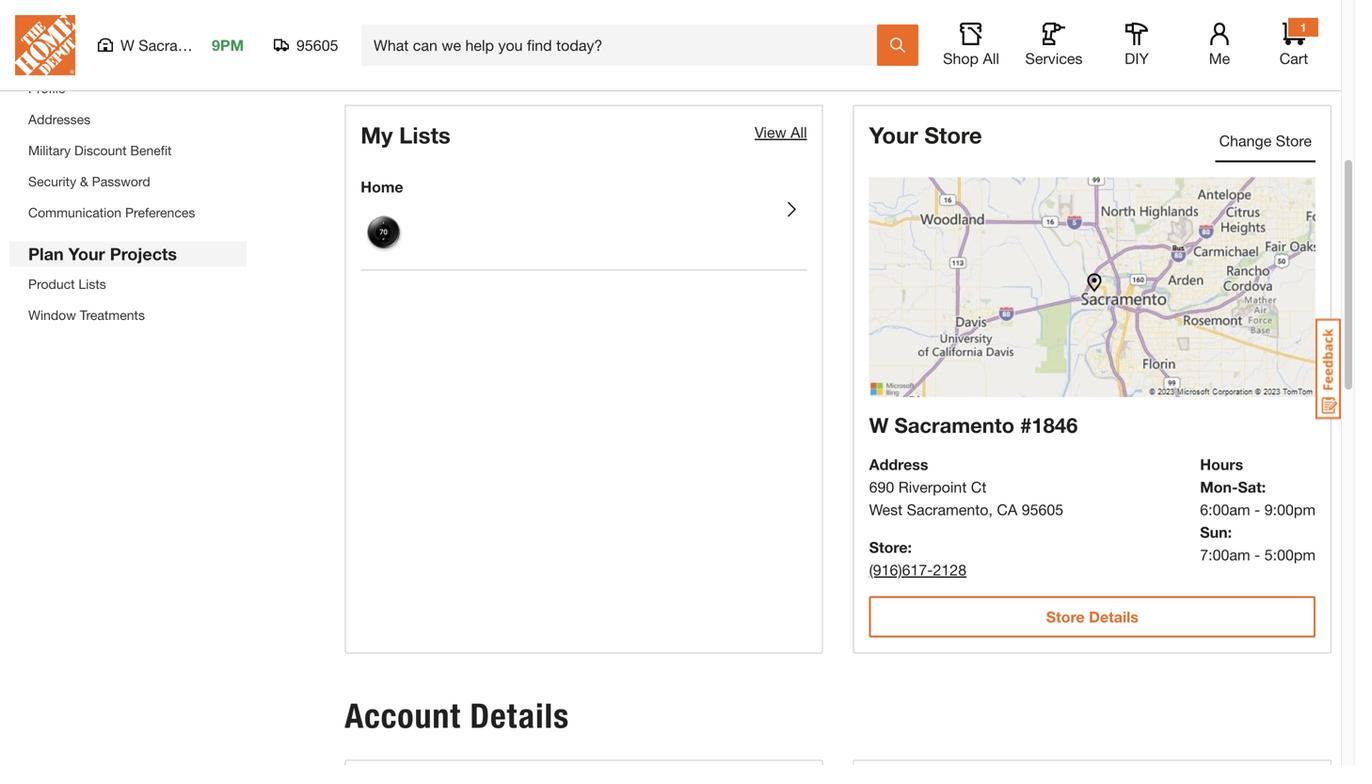 Task type: locate. For each thing, give the bounding box(es) containing it.
account details
[[345, 696, 570, 737]]

all for view all
[[791, 123, 807, 141]]

95605 right ca
[[1022, 501, 1064, 519]]

the home depot logo image
[[15, 15, 75, 75]]

0 horizontal spatial all
[[791, 123, 807, 141]]

:
[[908, 539, 912, 557]]

6:00am
[[1201, 501, 1251, 519]]

1 horizontal spatial your
[[870, 121, 919, 148]]

sacramento
[[139, 36, 220, 54], [895, 413, 1015, 438], [907, 501, 989, 519]]

plan
[[28, 244, 64, 264]]

1 horizontal spatial lists
[[399, 121, 451, 148]]

95605 right 9pm
[[297, 36, 338, 54]]

1 vertical spatial details
[[470, 696, 570, 737]]

cart
[[1280, 49, 1309, 67]]

0 vertical spatial your
[[870, 121, 919, 148]]

lists right my
[[399, 121, 451, 148]]

1 vertical spatial 95605
[[1022, 501, 1064, 519]]

military
[[28, 143, 71, 158]]

1 vertical spatial w
[[870, 413, 889, 438]]

all
[[823, 28, 840, 46], [983, 49, 1000, 67], [791, 123, 807, 141]]

treatments
[[80, 307, 145, 323]]

1 horizontal spatial 95605
[[1022, 501, 1064, 519]]

(916)617-
[[870, 561, 933, 579]]

view
[[787, 28, 819, 46], [755, 123, 787, 141]]

w for w sacramento # 1846
[[870, 413, 889, 438]]

,
[[989, 501, 993, 519]]

hours
[[1201, 456, 1244, 474]]

my lists
[[361, 121, 451, 148]]

1 - from the top
[[1255, 501, 1261, 519]]

lists for my lists
[[399, 121, 451, 148]]

1 horizontal spatial view
[[787, 28, 819, 46]]

details for account details
[[470, 696, 570, 737]]

sacramento for 9pm
[[139, 36, 220, 54]]

1 horizontal spatial w
[[870, 413, 889, 438]]

security & password link
[[28, 174, 150, 189]]

95605
[[297, 36, 338, 54], [1022, 501, 1064, 519]]

1 vertical spatial account
[[345, 696, 461, 737]]

your
[[870, 121, 919, 148], [68, 244, 105, 264]]

0 horizontal spatial 95605
[[297, 36, 338, 54]]

communication preferences
[[28, 205, 195, 220]]

0 horizontal spatial w
[[121, 36, 134, 54]]

lists
[[399, 121, 451, 148], [79, 276, 106, 292]]

-
[[1255, 501, 1261, 519], [1255, 546, 1261, 564]]

1 vertical spatial lists
[[79, 276, 106, 292]]

account
[[28, 48, 96, 68], [345, 696, 461, 737]]

store
[[925, 121, 983, 148], [1276, 132, 1312, 150], [870, 539, 908, 557], [1047, 608, 1085, 626]]

0 horizontal spatial your
[[68, 244, 105, 264]]

9:00pm
[[1265, 501, 1316, 519]]

all inside view all orders link
[[823, 28, 840, 46]]

0 vertical spatial sacramento
[[139, 36, 220, 54]]

- right 7:00am
[[1255, 546, 1261, 564]]

0 horizontal spatial account
[[28, 48, 96, 68]]

window treatments
[[28, 307, 145, 323]]

1 vertical spatial sacramento
[[895, 413, 1015, 438]]

orders
[[844, 28, 890, 46]]

addresses link
[[28, 112, 90, 127]]

product
[[28, 276, 75, 292]]

change
[[1220, 132, 1272, 150]]

all inside shop all button
[[983, 49, 1000, 67]]

5:00pm
[[1265, 546, 1316, 564]]

0 vertical spatial details
[[1089, 608, 1139, 626]]

projects
[[110, 244, 177, 264]]

plan your projects
[[28, 244, 177, 264]]

details
[[1089, 608, 1139, 626], [470, 696, 570, 737]]

0 horizontal spatial lists
[[79, 276, 106, 292]]

0 vertical spatial w
[[121, 36, 134, 54]]

sacramento inside address 690 riverpoint ct west sacramento , ca 95605
[[907, 501, 989, 519]]

w
[[121, 36, 134, 54], [870, 413, 889, 438]]

security & password
[[28, 174, 150, 189]]

view all
[[755, 123, 807, 141]]

2 vertical spatial all
[[791, 123, 807, 141]]

account for account settings
[[28, 48, 96, 68]]

shop all button
[[941, 23, 1002, 68]]

military discount benefit
[[28, 143, 172, 158]]

lists up window treatments link
[[79, 276, 106, 292]]

- down 'sat:'
[[1255, 501, 1261, 519]]

What can we help you find today? search field
[[374, 25, 876, 65]]

1 horizontal spatial account
[[345, 696, 461, 737]]

0 vertical spatial view
[[787, 28, 819, 46]]

(916)617-2128 link
[[870, 561, 967, 579]]

all inside view all link
[[791, 123, 807, 141]]

ca
[[997, 501, 1018, 519]]

0 vertical spatial lists
[[399, 121, 451, 148]]

me button
[[1190, 23, 1250, 68]]

1 vertical spatial -
[[1255, 546, 1261, 564]]

all for view all orders
[[823, 28, 840, 46]]

w sacramento # 1846
[[870, 413, 1078, 438]]

0 vertical spatial -
[[1255, 501, 1261, 519]]

product lists link
[[28, 276, 106, 292]]

instant checkout link
[[28, 9, 129, 24]]

services button
[[1024, 23, 1085, 68]]

1 vertical spatial view
[[755, 123, 787, 141]]

1 horizontal spatial details
[[1089, 608, 1139, 626]]

home
[[361, 178, 403, 196]]

west
[[870, 501, 903, 519]]

mon-
[[1201, 478, 1238, 496]]

690
[[870, 478, 895, 496]]

0 horizontal spatial details
[[470, 696, 570, 737]]

95605 inside "button"
[[297, 36, 338, 54]]

view all link
[[755, 121, 807, 149]]

w down checkout
[[121, 36, 134, 54]]

2 vertical spatial sacramento
[[907, 501, 989, 519]]

your store
[[870, 121, 983, 148]]

diy button
[[1107, 23, 1167, 68]]

#
[[1021, 413, 1032, 438]]

store details
[[1047, 608, 1139, 626]]

0 vertical spatial account
[[28, 48, 96, 68]]

0 vertical spatial 95605
[[297, 36, 338, 54]]

communication
[[28, 205, 122, 220]]

store details link
[[870, 597, 1316, 638]]

1 vertical spatial all
[[983, 49, 1000, 67]]

1 horizontal spatial all
[[823, 28, 840, 46]]

2 horizontal spatial all
[[983, 49, 1000, 67]]

1 vertical spatial your
[[68, 244, 105, 264]]

benefit
[[130, 143, 172, 158]]

0 horizontal spatial view
[[755, 123, 787, 141]]

settings
[[100, 48, 167, 68]]

sat:
[[1238, 478, 1266, 496]]

password
[[92, 174, 150, 189]]

&
[[80, 174, 88, 189]]

0 vertical spatial all
[[823, 28, 840, 46]]

view all orders
[[787, 28, 890, 46]]

w up the address
[[870, 413, 889, 438]]



Task type: vqa. For each thing, say whether or not it's contained in the screenshot.
Water to the middle
no



Task type: describe. For each thing, give the bounding box(es) containing it.
window treatments link
[[28, 307, 145, 323]]

store inside button
[[1276, 132, 1312, 150]]

riverpoint
[[899, 478, 967, 496]]

profile
[[28, 80, 65, 96]]

account settings
[[28, 48, 167, 68]]

w for w sacramento 9pm
[[121, 36, 134, 54]]

store inside store : (916)617-2128
[[870, 539, 908, 557]]

shop all
[[943, 49, 1000, 67]]

ct
[[971, 478, 987, 496]]

services
[[1026, 49, 1083, 67]]

window
[[28, 307, 76, 323]]

view for view all orders
[[787, 28, 819, 46]]

9pm
[[212, 36, 244, 54]]

me
[[1210, 49, 1231, 67]]

account for account details
[[345, 696, 461, 737]]

lists for product lists
[[79, 276, 106, 292]]

home thumbnail 0 image
[[361, 209, 406, 255]]

shop
[[943, 49, 979, 67]]

address 690 riverpoint ct west sacramento , ca 95605
[[870, 456, 1064, 519]]

instant
[[28, 9, 68, 24]]

addresses
[[28, 112, 90, 127]]

map preview image
[[870, 177, 1316, 397]]

all for shop all
[[983, 49, 1000, 67]]

feedback link image
[[1316, 318, 1342, 420]]

security
[[28, 174, 76, 189]]

military discount benefit link
[[28, 143, 172, 158]]

address
[[870, 456, 929, 474]]

95605 inside address 690 riverpoint ct west sacramento , ca 95605
[[1022, 501, 1064, 519]]

instant checkout
[[28, 9, 129, 24]]

map pin image
[[1085, 273, 1104, 292]]

sacramento for #
[[895, 413, 1015, 438]]

my
[[361, 121, 393, 148]]

1846
[[1032, 413, 1078, 438]]

7:00am
[[1201, 546, 1251, 564]]

product lists
[[28, 276, 106, 292]]

change store
[[1220, 132, 1312, 150]]

checkout
[[72, 9, 129, 24]]

preferences
[[125, 205, 195, 220]]

store : (916)617-2128
[[870, 539, 967, 579]]

w sacramento 9pm
[[121, 36, 244, 54]]

diy
[[1125, 49, 1149, 67]]

2128
[[933, 561, 967, 579]]

details for store details
[[1089, 608, 1139, 626]]

1
[[1301, 21, 1307, 34]]

profile link
[[28, 80, 65, 96]]

2 - from the top
[[1255, 546, 1261, 564]]

hours mon-sat: 6:00am - 9:00pm sun: 7:00am - 5:00pm
[[1201, 456, 1316, 564]]

95605 button
[[274, 36, 339, 55]]

discount
[[74, 143, 127, 158]]

view all orders link
[[784, 17, 893, 59]]

change store button
[[1216, 121, 1316, 162]]

cart 1
[[1280, 21, 1309, 67]]

communication preferences link
[[28, 205, 195, 220]]

sun:
[[1201, 524, 1232, 541]]

view for view all
[[755, 123, 787, 141]]



